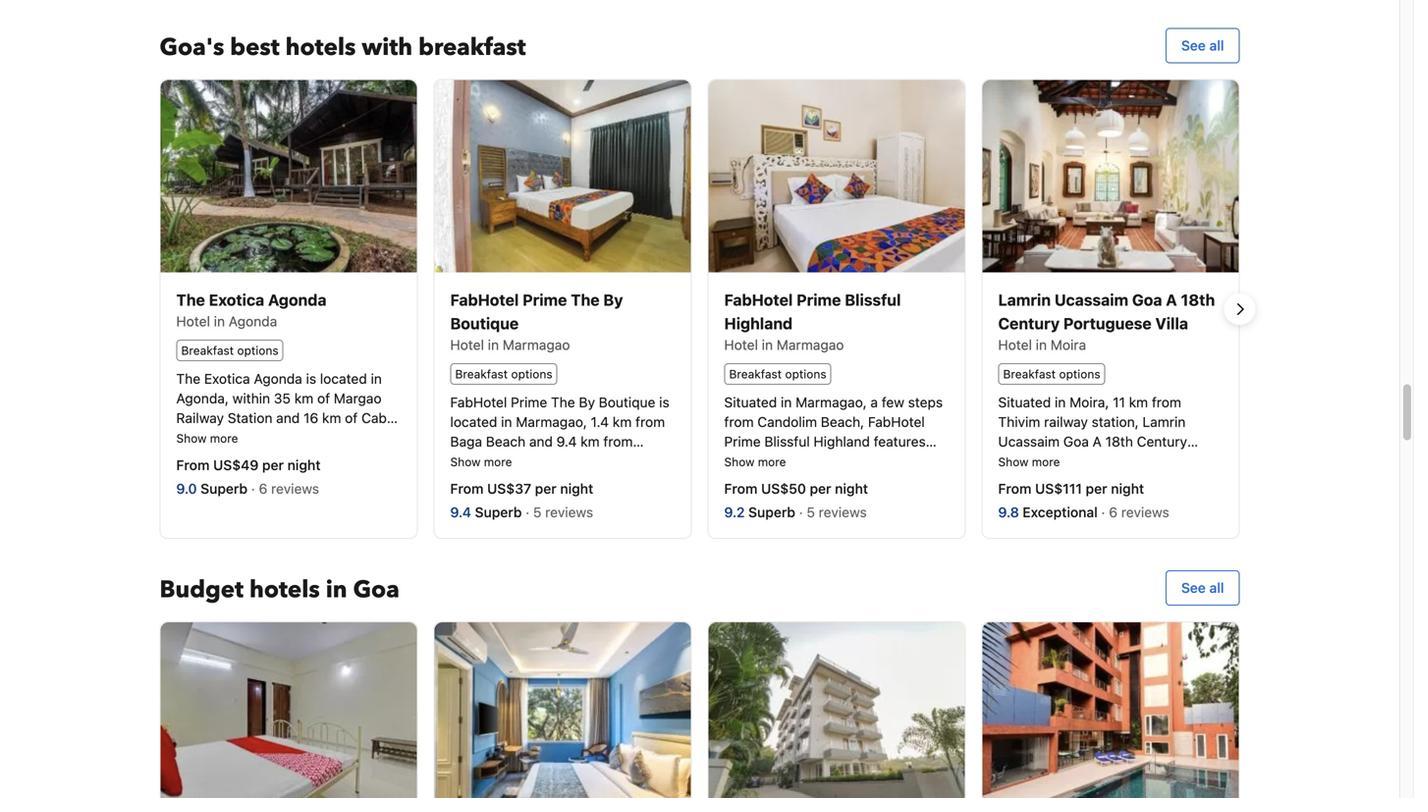 Task type: describe. For each thing, give the bounding box(es) containing it.
hotel inside fabhotel prime blissful highland hotel in marmagao
[[724, 337, 758, 353]]

service, inside fabhotel prime the by boutique is located in marmagao, 1.4 km from baga beach and 9.4 km from chapora fort. this 3-star hotel offers room service, a 24-hour front desk and free wifi.
[[527, 473, 577, 489]]

lamrin ucassaim goa a 18th century portuguese villa, hotel in moira image
[[983, 80, 1239, 273]]

you
[[270, 430, 294, 446]]

the exotica agonda hotel in agonda
[[176, 291, 327, 330]]

the exotica agonda, hotel in agonda image
[[161, 80, 417, 273]]

show more for century
[[998, 455, 1060, 469]]

1 horizontal spatial from
[[636, 414, 665, 430]]

min
[[275, 449, 298, 465]]

wifi....
[[904, 492, 947, 509]]

agonda,
[[176, 390, 229, 407]]

16
[[304, 410, 318, 426]]

show more button for hotel
[[450, 453, 512, 469]]

front inside fabhotel prime the by boutique is located in marmagao, 1.4 km from baga beach and 9.4 km from chapora fort. this 3-star hotel offers room service, a 24-hour front desk and free wifi.
[[450, 492, 481, 509]]

from us$49 per night 9.0 superb 6 reviews
[[176, 457, 323, 497]]

1
[[265, 449, 272, 465]]

the exotica agonda is located in agonda, within 35 km of margao railway station and 16 km of cabo de rama fort.
[[176, 371, 395, 446]]

is inside fabhotel prime the by boutique is located in marmagao, 1.4 km from baga beach and 9.4 km from chapora fort. this 3-star hotel offers room service, a 24-hour front desk and free wifi.
[[659, 394, 670, 410]]

5 for hotel
[[807, 504, 815, 520]]

fabhotel prime the by boutique is located in marmagao, 1.4 km from baga beach and 9.4 km from chapora fort. this 3-star hotel offers room service, a 24-hour front desk and free wifi.
[[450, 394, 670, 509]]

more for hotel
[[484, 455, 512, 469]]

station
[[228, 410, 273, 426]]

the inside fabhotel prime the by boutique is located in marmagao, 1.4 km from baga beach and 9.4 km from chapora fort. this 3-star hotel offers room service, a 24-hour front desk and free wifi.
[[551, 394, 575, 410]]

marmagao, inside fabhotel prime the by boutique is located in marmagao, 1.4 km from baga beach and 9.4 km from chapora fort. this 3-star hotel offers room service, a 24-hour front desk and free wifi.
[[516, 414, 587, 430]]

superb for hotel
[[748, 504, 796, 520]]

a inside fabhotel prime the by boutique is located in marmagao, 1.4 km from baga beach and 9.4 km from chapora fort. this 3-star hotel offers room service, a 24-hour front desk and free wifi.
[[581, 473, 588, 489]]

breakfast for century
[[1003, 367, 1056, 381]]

the inside fabhotel prime the by boutique hotel in marmagao
[[571, 291, 600, 309]]

goa's best hotels with breakfast region
[[144, 79, 1256, 539]]

in inside the situated in marmagao, a few steps from candolim beach, fabhotel prime blissful highland features rooms with air conditioning. this 3- star hotel offers room service, a 24-hour front desk and free wifi....
[[781, 394, 792, 410]]

6 for agonda
[[259, 481, 267, 497]]

hut,
[[176, 449, 201, 465]]

reviews for hotel
[[545, 504, 593, 520]]

see all for goa's best hotels with breakfast
[[1181, 38, 1224, 54]]

this inside the situated in marmagao, a few steps from candolim beach, fabhotel prime blissful highland features rooms with air conditioning. this 3- star hotel offers room service, a 24-hour front desk and free wifi....
[[903, 453, 930, 469]]

scored 9.2 element
[[724, 504, 748, 520]]

show for agonda
[[176, 432, 207, 445]]

from us$37 per night 9.4 superb 5 reviews
[[450, 481, 597, 520]]

offers inside the situated in marmagao, a few steps from candolim beach, fabhotel prime blissful highland features rooms with air conditioning. this 3- star hotel offers room service, a 24-hour front desk and free wifi....
[[788, 473, 825, 489]]

portuguese
[[1064, 314, 1152, 333]]

marmagao inside fabhotel prime the by boutique hotel in marmagao
[[503, 337, 570, 353]]

9.2
[[724, 504, 745, 520]]

de
[[176, 430, 194, 446]]

in inside fabhotel prime blissful highland hotel in marmagao
[[762, 337, 773, 353]]

in inside the exotica agonda hotel in agonda
[[214, 313, 225, 330]]

hotel inside fabhotel prime the by boutique is located in marmagao, 1.4 km from baga beach and 9.4 km from chapora fort. this 3-star hotel offers room service, a 24-hour front desk and free wifi.
[[615, 453, 646, 469]]

by for fabhotel prime the by boutique hotel in marmagao
[[603, 291, 623, 309]]

km up your
[[322, 410, 341, 426]]

show more button for century
[[998, 453, 1060, 469]]

room inside fabhotel prime the by boutique is located in marmagao, 1.4 km from baga beach and 9.4 km from chapora fort. this 3-star hotel offers room service, a 24-hour front desk and free wifi.
[[491, 473, 524, 489]]

exotica for the exotica agonda hotel in agonda
[[209, 291, 264, 309]]

superb for boutique
[[475, 504, 522, 520]]

prime for fabhotel prime the by boutique is located in marmagao, 1.4 km from baga beach and 9.4 km from chapora fort. this 3-star hotel offers room service, a 24-hour front desk and free wifi.
[[511, 394, 547, 410]]

km right 1.4
[[613, 414, 632, 430]]

to
[[334, 449, 347, 465]]

from us$50 per night 9.2 superb 5 reviews
[[724, 481, 871, 520]]

in inside lamrin ucassaim goa a 18th century portuguese villa hotel in moira
[[1036, 337, 1047, 353]]

5 for boutique
[[533, 504, 542, 520]]

you get your own hut, and it's a 1 min walk to the beach.
[[176, 430, 380, 485]]

fabhotel prime blissful highland hotel in marmagao
[[724, 291, 901, 353]]

this inside fabhotel prime the by boutique is located in marmagao, 1.4 km from baga beach and 9.4 km from chapora fort. this 3-star hotel offers room service, a 24-hour front desk and free wifi.
[[541, 453, 568, 469]]

situated
[[724, 394, 777, 410]]

show more for in
[[724, 455, 786, 469]]

desk inside fabhotel prime the by boutique is located in marmagao, 1.4 km from baga beach and 9.4 km from chapora fort. this 3-star hotel offers room service, a 24-hour front desk and free wifi.
[[484, 492, 515, 509]]

see all for budget hotels in goa
[[1181, 580, 1224, 596]]

from 5 reviews element for boutique
[[526, 504, 597, 520]]

breakfast options for agonda
[[181, 344, 279, 357]]

a inside you get your own hut, and it's a 1 min walk to the beach.
[[254, 449, 262, 465]]

from for in
[[724, 481, 758, 497]]

in inside the exotica agonda is located in agonda, within 35 km of margao railway station and 16 km of cabo de rama fort.
[[371, 371, 382, 387]]

budget hotels in goa
[[160, 574, 400, 606]]

from us$111 per night 9.8 exceptional 6 reviews
[[998, 481, 1173, 520]]

fabhotel inside the situated in marmagao, a few steps from candolim beach, fabhotel prime blissful highland features rooms with air conditioning. this 3- star hotel offers room service, a 24-hour front desk and free wifi....
[[868, 414, 925, 430]]

km up 16
[[294, 390, 314, 407]]

per for agonda
[[262, 457, 284, 473]]

us$50
[[761, 481, 806, 497]]

9.0
[[176, 481, 197, 497]]

and inside the exotica agonda is located in agonda, within 35 km of margao railway station and 16 km of cabo de rama fort.
[[276, 410, 300, 426]]

conditioning.
[[817, 453, 900, 469]]

reviews for agonda
[[271, 481, 319, 497]]

fabhotel prime the by boutique hotel in marmagao
[[450, 291, 623, 353]]

and inside you get your own hut, and it's a 1 min walk to the beach.
[[205, 449, 228, 465]]

the
[[350, 449, 371, 465]]

front inside the situated in marmagao, a few steps from candolim beach, fabhotel prime blissful highland features rooms with air conditioning. this 3- star hotel offers room service, a 24-hour front desk and free wifi....
[[780, 492, 810, 509]]

rated exceptional element
[[1023, 504, 1101, 520]]

night for agonda
[[287, 457, 321, 473]]

is inside the exotica agonda is located in agonda, within 35 km of margao railway station and 16 km of cabo de rama fort.
[[306, 371, 316, 387]]

a
[[1166, 291, 1177, 309]]

room inside the situated in marmagao, a few steps from candolim beach, fabhotel prime blissful highland features rooms with air conditioning. this 3- star hotel offers room service, a 24-hour front desk and free wifi....
[[829, 473, 861, 489]]

superb for in
[[201, 481, 248, 497]]

options for in
[[785, 367, 827, 381]]

beach.
[[176, 469, 219, 485]]

agonda for the exotica agonda is located in agonda, within 35 km of margao railway station and 16 km of cabo de rama fort.
[[254, 371, 302, 387]]

24- inside fabhotel prime the by boutique is located in marmagao, 1.4 km from baga beach and 9.4 km from chapora fort. this 3-star hotel offers room service, a 24-hour front desk and free wifi.
[[592, 473, 615, 489]]

breakfast
[[418, 32, 526, 64]]

us$111
[[1035, 481, 1082, 497]]

1.4
[[591, 414, 609, 430]]

fabhotel for fabhotel prime the by boutique is located in marmagao, 1.4 km from baga beach and 9.4 km from chapora fort. this 3-star hotel offers room service, a 24-hour front desk and free wifi.
[[450, 394, 507, 410]]

chapora
[[450, 453, 504, 469]]

renest calangute goa, hotel in calangute image
[[435, 623, 691, 798]]

us$37
[[487, 481, 531, 497]]

hour inside fabhotel prime the by boutique is located in marmagao, 1.4 km from baga beach and 9.4 km from chapora fort. this 3-star hotel offers room service, a 24-hour front desk and free wifi.
[[615, 473, 644, 489]]

from 5 reviews element for hotel
[[799, 504, 871, 520]]

goa inside lamrin ucassaim goa a 18th century portuguese villa hotel in moira
[[1132, 291, 1162, 309]]

see for budget hotels in goa
[[1181, 580, 1206, 596]]

railway
[[176, 410, 224, 426]]

km down 1.4
[[581, 434, 600, 450]]

budget
[[160, 574, 244, 606]]

own
[[354, 430, 380, 446]]

rated superb element for boutique
[[475, 504, 526, 520]]

per for hotel
[[535, 481, 557, 497]]

24- inside the situated in marmagao, a few steps from candolim beach, fabhotel prime blissful highland features rooms with air conditioning. this 3- star hotel offers room service, a 24-hour front desk and free wifi....
[[724, 492, 747, 509]]

beach,
[[821, 414, 864, 430]]

and left wifi.
[[519, 492, 542, 509]]

0 horizontal spatial with
[[362, 32, 413, 64]]

breakfast for agonda
[[181, 344, 234, 357]]

hotel inside the situated in marmagao, a few steps from candolim beach, fabhotel prime blissful highland features rooms with air conditioning. this 3- star hotel offers room service, a 24-hour front desk and free wifi....
[[752, 473, 784, 489]]

wifi.
[[575, 492, 606, 509]]

scored 9.4 element
[[450, 504, 475, 520]]

star inside the situated in marmagao, a few steps from candolim beach, fabhotel prime blissful highland features rooms with air conditioning. this 3- star hotel offers room service, a 24-hour front desk and free wifi....
[[724, 473, 749, 489]]

free inside fabhotel prime the by boutique is located in marmagao, 1.4 km from baga beach and 9.4 km from chapora fort. this 3-star hotel offers room service, a 24-hour front desk and free wifi.
[[546, 492, 571, 509]]

beach
[[486, 434, 526, 450]]

steps
[[908, 394, 943, 410]]

more for in
[[758, 455, 786, 469]]

blissful inside the situated in marmagao, a few steps from candolim beach, fabhotel prime blissful highland features rooms with air conditioning. this 3- star hotel offers room service, a 24-hour front desk and free wifi....
[[764, 434, 810, 450]]

hour inside the situated in marmagao, a few steps from candolim beach, fabhotel prime blissful highland features rooms with air conditioning. this 3- star hotel offers room service, a 24-hour front desk and free wifi....
[[747, 492, 776, 509]]

villa
[[1156, 314, 1188, 333]]

reviews for century
[[1121, 504, 1170, 520]]

and right beach
[[529, 434, 553, 450]]

star inside fabhotel prime the by boutique is located in marmagao, 1.4 km from baga beach and 9.4 km from chapora fort. this 3-star hotel offers room service, a 24-hour front desk and free wifi.
[[587, 453, 611, 469]]

9.4 inside fabhotel prime the by boutique is located in marmagao, 1.4 km from baga beach and 9.4 km from chapora fort. this 3-star hotel offers room service, a 24-hour front desk and free wifi.
[[557, 434, 577, 450]]

candolim
[[758, 414, 817, 430]]

fort. inside the exotica agonda is located in agonda, within 35 km of margao railway station and 16 km of cabo de rama fort.
[[237, 430, 267, 446]]

fort. inside fabhotel prime the by boutique is located in marmagao, 1.4 km from baga beach and 9.4 km from chapora fort. this 3-star hotel offers room service, a 24-hour front desk and free wifi.
[[508, 453, 538, 469]]



Task type: locate. For each thing, give the bounding box(es) containing it.
prime inside the situated in marmagao, a few steps from candolim beach, fabhotel prime blissful highland features rooms with air conditioning. this 3- star hotel offers room service, a 24-hour front desk and free wifi....
[[724, 434, 761, 450]]

air
[[798, 453, 814, 469]]

a up wifi....
[[918, 473, 926, 489]]

by
[[603, 291, 623, 309], [579, 394, 595, 410]]

0 vertical spatial agonda
[[268, 291, 327, 309]]

baga
[[450, 434, 482, 450]]

1 vertical spatial is
[[659, 394, 670, 410]]

2 marmagao from the left
[[777, 337, 844, 353]]

1 vertical spatial see all
[[1181, 580, 1224, 596]]

0 horizontal spatial rated superb element
[[201, 481, 251, 497]]

0 horizontal spatial of
[[317, 390, 330, 407]]

1 horizontal spatial 6
[[1109, 504, 1118, 520]]

night inside from us$49 per night 9.0 superb 6 reviews
[[287, 457, 321, 473]]

best
[[230, 32, 280, 64]]

and down conditioning.
[[848, 492, 872, 509]]

0 horizontal spatial from
[[603, 434, 633, 450]]

options for century
[[1059, 367, 1101, 381]]

desk
[[484, 492, 515, 509], [814, 492, 844, 509]]

2 free from the left
[[875, 492, 901, 509]]

9.4 down chapora
[[450, 504, 471, 520]]

1 marmagao from the left
[[503, 337, 570, 353]]

1 vertical spatial see
[[1181, 580, 1206, 596]]

with left breakfast
[[362, 32, 413, 64]]

1 horizontal spatial of
[[345, 410, 358, 426]]

0 horizontal spatial room
[[491, 473, 524, 489]]

rama
[[198, 430, 233, 446]]

located
[[320, 371, 367, 387], [450, 414, 497, 430]]

more down beach
[[484, 455, 512, 469]]

per down air
[[810, 481, 831, 497]]

breakfast for hotel
[[455, 367, 508, 381]]

5 inside from us$50 per night 9.2 superb 5 reviews
[[807, 504, 815, 520]]

exotica inside the exotica agonda hotel in agonda
[[209, 291, 264, 309]]

show more button for in
[[724, 453, 786, 469]]

the inside the exotica agonda hotel in agonda
[[176, 291, 205, 309]]

century
[[998, 314, 1060, 333]]

2 all from the top
[[1209, 580, 1224, 596]]

per inside the from us$111 per night 9.8 exceptional 6 reviews
[[1086, 481, 1108, 497]]

0 horizontal spatial 9.4
[[450, 504, 471, 520]]

show for in
[[724, 455, 755, 469]]

0 vertical spatial hour
[[615, 473, 644, 489]]

5 left wifi.
[[533, 504, 542, 520]]

2 horizontal spatial rated superb element
[[748, 504, 799, 520]]

1 horizontal spatial from 5 reviews element
[[799, 504, 871, 520]]

hotels
[[285, 32, 356, 64], [249, 574, 320, 606]]

0 horizontal spatial 5
[[533, 504, 542, 520]]

1 horizontal spatial located
[[450, 414, 497, 430]]

breakfast for in
[[729, 367, 782, 381]]

per inside from us$50 per night 9.2 superb 5 reviews
[[810, 481, 831, 497]]

2 5 from the left
[[807, 504, 815, 520]]

show down baga
[[450, 455, 481, 469]]

from down 1.4
[[603, 434, 633, 450]]

3- up wifi....
[[934, 453, 949, 469]]

boutique for fabhotel prime the by boutique hotel in marmagao
[[450, 314, 519, 333]]

1 vertical spatial marmagao,
[[516, 414, 587, 430]]

show more button up the us$50
[[724, 453, 786, 469]]

marmagao
[[503, 337, 570, 353], [777, 337, 844, 353]]

9.4
[[557, 434, 577, 450], [450, 504, 471, 520]]

1 free from the left
[[546, 492, 571, 509]]

1 vertical spatial star
[[724, 473, 749, 489]]

reviews inside from us$50 per night 9.2 superb 5 reviews
[[819, 504, 867, 520]]

0 horizontal spatial desk
[[484, 492, 515, 509]]

breakfast options down 'moira'
[[1003, 367, 1101, 381]]

night for hotel
[[560, 481, 593, 497]]

1 vertical spatial all
[[1209, 580, 1224, 596]]

the
[[176, 291, 205, 309], [571, 291, 600, 309], [176, 371, 201, 387], [551, 394, 575, 410]]

and inside the situated in marmagao, a few steps from candolim beach, fabhotel prime blissful highland features rooms with air conditioning. this 3- star hotel offers room service, a 24-hour front desk and free wifi....
[[848, 492, 872, 509]]

from down situated
[[724, 414, 754, 430]]

fabhotel for fabhotel prime blissful highland hotel in marmagao
[[724, 291, 793, 309]]

from 6 reviews element
[[251, 481, 323, 497], [1101, 504, 1173, 520]]

agonda for the exotica agonda hotel in agonda
[[268, 291, 327, 309]]

1 horizontal spatial marmagao
[[777, 337, 844, 353]]

more up us$111
[[1032, 455, 1060, 469]]

goa's
[[160, 32, 224, 64]]

options for agonda
[[237, 344, 279, 357]]

show
[[176, 432, 207, 445], [450, 455, 481, 469], [724, 455, 755, 469], [998, 455, 1029, 469]]

show more button down railway
[[176, 430, 238, 446]]

1 vertical spatial located
[[450, 414, 497, 430]]

9.4 inside from us$37 per night 9.4 superb 5 reviews
[[450, 504, 471, 520]]

free inside the situated in marmagao, a few steps from candolim beach, fabhotel prime blissful highland features rooms with air conditioning. this 3- star hotel offers room service, a 24-hour front desk and free wifi....
[[875, 492, 901, 509]]

0 vertical spatial located
[[320, 371, 367, 387]]

from 5 reviews element down conditioning.
[[799, 504, 871, 520]]

front down air
[[780, 492, 810, 509]]

marmagao inside fabhotel prime blissful highland hotel in marmagao
[[777, 337, 844, 353]]

your
[[322, 430, 350, 446]]

hotel up "agonda,"
[[176, 313, 210, 330]]

show more down baga
[[450, 455, 512, 469]]

from 6 reviews element down min
[[251, 481, 323, 497]]

1 vertical spatial from 6 reviews element
[[1101, 504, 1173, 520]]

with
[[362, 32, 413, 64], [768, 453, 794, 469]]

get
[[298, 430, 318, 446]]

1 horizontal spatial offers
[[788, 473, 825, 489]]

0 horizontal spatial hour
[[615, 473, 644, 489]]

0 horizontal spatial hotel
[[615, 453, 646, 469]]

front down chapora
[[450, 492, 481, 509]]

night down conditioning.
[[835, 481, 868, 497]]

prime inside fabhotel prime the by boutique hotel in marmagao
[[523, 291, 567, 309]]

with inside the situated in marmagao, a few steps from candolim beach, fabhotel prime blissful highland features rooms with air conditioning. this 3- star hotel offers room service, a 24-hour front desk and free wifi....
[[768, 453, 794, 469]]

from 5 reviews element down us$37
[[526, 504, 597, 520]]

night right us$111
[[1111, 481, 1144, 497]]

us$49
[[213, 457, 259, 473]]

hotels right budget
[[249, 574, 320, 606]]

0 horizontal spatial front
[[450, 492, 481, 509]]

breakfast options for hotel
[[455, 367, 553, 381]]

0 vertical spatial fort.
[[237, 430, 267, 446]]

located up margao
[[320, 371, 367, 387]]

2 offers from the left
[[788, 473, 825, 489]]

highland inside fabhotel prime blissful highland hotel in marmagao
[[724, 314, 793, 333]]

24-
[[592, 473, 615, 489], [724, 492, 747, 509]]

by inside fabhotel prime the by boutique hotel in marmagao
[[603, 291, 623, 309]]

prime
[[523, 291, 567, 309], [797, 291, 841, 309], [511, 394, 547, 410], [724, 434, 761, 450]]

from up 'scored 9.2' element
[[724, 481, 758, 497]]

night down get
[[287, 457, 321, 473]]

agonda inside the exotica agonda is located in agonda, within 35 km of margao railway station and 16 km of cabo de rama fort.
[[254, 371, 302, 387]]

fabhotel prime blissful highland, hotel in marmagao image
[[709, 80, 965, 273]]

by for fabhotel prime the by boutique is located in marmagao, 1.4 km from baga beach and 9.4 km from chapora fort. this 3-star hotel offers room service, a 24-hour front desk and free wifi.
[[579, 394, 595, 410]]

superb
[[201, 481, 248, 497], [475, 504, 522, 520], [748, 504, 796, 520]]

free
[[546, 492, 571, 509], [875, 492, 901, 509]]

breakfast options down the exotica agonda hotel in agonda
[[181, 344, 279, 357]]

9.4 right beach
[[557, 434, 577, 450]]

of
[[317, 390, 330, 407], [345, 410, 358, 426]]

1 horizontal spatial free
[[875, 492, 901, 509]]

scored 9.0 element
[[176, 481, 201, 497]]

night inside from us$50 per night 9.2 superb 5 reviews
[[835, 481, 868, 497]]

breakfast options down fabhotel prime the by boutique hotel in marmagao
[[455, 367, 553, 381]]

room
[[491, 473, 524, 489], [829, 473, 861, 489]]

1 horizontal spatial room
[[829, 473, 861, 489]]

1 this from the left
[[541, 453, 568, 469]]

all for budget hotels in goa
[[1209, 580, 1224, 596]]

1 horizontal spatial hour
[[747, 492, 776, 509]]

walk
[[302, 449, 330, 465]]

1 horizontal spatial front
[[780, 492, 810, 509]]

in inside fabhotel prime the by boutique is located in marmagao, 1.4 km from baga beach and 9.4 km from chapora fort. this 3-star hotel offers room service, a 24-hour front desk and free wifi.
[[501, 414, 512, 430]]

options for hotel
[[511, 367, 553, 381]]

next image
[[1228, 297, 1252, 321]]

2 front from the left
[[780, 492, 810, 509]]

6
[[259, 481, 267, 497], [1109, 504, 1118, 520]]

0 horizontal spatial marmagao
[[503, 337, 570, 353]]

1 offers from the left
[[450, 473, 487, 489]]

1 vertical spatial fort.
[[508, 453, 538, 469]]

1 horizontal spatial marmagao,
[[796, 394, 867, 410]]

18th
[[1181, 291, 1215, 309]]

1 horizontal spatial service,
[[865, 473, 915, 489]]

1 desk from the left
[[484, 492, 515, 509]]

goa's best hotels with breakfast
[[160, 32, 526, 64]]

hotels right best at left
[[285, 32, 356, 64]]

prime for fabhotel prime the by boutique hotel in marmagao
[[523, 291, 567, 309]]

highland up situated
[[724, 314, 793, 333]]

6 inside the from us$111 per night 9.8 exceptional 6 reviews
[[1109, 504, 1118, 520]]

breakfast up "agonda,"
[[181, 344, 234, 357]]

2 desk from the left
[[814, 492, 844, 509]]

exotica for the exotica agonda is located in agonda, within 35 km of margao railway station and 16 km of cabo de rama fort.
[[204, 371, 250, 387]]

2 room from the left
[[829, 473, 861, 489]]

desk inside the situated in marmagao, a few steps from candolim beach, fabhotel prime blissful highland features rooms with air conditioning. this 3- star hotel offers room service, a 24-hour front desk and free wifi....
[[814, 492, 844, 509]]

1 vertical spatial agonda
[[229, 313, 277, 330]]

offers down chapora
[[450, 473, 487, 489]]

24- down rooms on the bottom
[[724, 492, 747, 509]]

from right 1.4
[[636, 414, 665, 430]]

more up the us$50
[[758, 455, 786, 469]]

star down rooms on the bottom
[[724, 473, 749, 489]]

5 inside from us$37 per night 9.4 superb 5 reviews
[[533, 504, 542, 520]]

prime inside fabhotel prime the by boutique is located in marmagao, 1.4 km from baga beach and 9.4 km from chapora fort. this 3-star hotel offers room service, a 24-hour front desk and free wifi.
[[511, 394, 547, 410]]

the inside the exotica agonda is located in agonda, within 35 km of margao railway station and 16 km of cabo de rama fort.
[[176, 371, 201, 387]]

rated superb element down us$37
[[475, 504, 526, 520]]

per right us$37
[[535, 481, 557, 497]]

service, down conditioning.
[[865, 473, 915, 489]]

breakfast options up situated
[[729, 367, 827, 381]]

blissful
[[845, 291, 901, 309], [764, 434, 810, 450]]

by inside fabhotel prime the by boutique is located in marmagao, 1.4 km from baga beach and 9.4 km from chapora fort. this 3-star hotel offers room service, a 24-hour front desk and free wifi.
[[579, 394, 595, 410]]

fort. down beach
[[508, 453, 538, 469]]

few
[[882, 394, 905, 410]]

highland inside the situated in marmagao, a few steps from candolim beach, fabhotel prime blissful highland features rooms with air conditioning. this 3- star hotel offers room service, a 24-hour front desk and free wifi....
[[814, 434, 870, 450]]

night inside from us$37 per night 9.4 superb 5 reviews
[[560, 481, 593, 497]]

show more up the us$50
[[724, 455, 786, 469]]

1 5 from the left
[[533, 504, 542, 520]]

1 see all from the top
[[1181, 38, 1224, 54]]

oyo flagship etllina valley villa, hotel in dargalim image
[[161, 623, 417, 798]]

1 horizontal spatial is
[[659, 394, 670, 410]]

per down you
[[262, 457, 284, 473]]

from for century
[[998, 481, 1032, 497]]

2 from 5 reviews element from the left
[[799, 504, 871, 520]]

fabhotel
[[450, 291, 519, 309], [724, 291, 793, 309], [450, 394, 507, 410], [868, 414, 925, 430]]

show more for hotel
[[450, 455, 512, 469]]

reviews inside the from us$111 per night 9.8 exceptional 6 reviews
[[1121, 504, 1170, 520]]

0 vertical spatial marmagao,
[[796, 394, 867, 410]]

show more up us$111
[[998, 455, 1060, 469]]

offers down air
[[788, 473, 825, 489]]

night for century
[[1111, 481, 1144, 497]]

hotel up situated
[[724, 337, 758, 353]]

superb down the us$50
[[748, 504, 796, 520]]

ucassaim
[[1055, 291, 1129, 309]]

breakfast up situated
[[729, 367, 782, 381]]

1 vertical spatial 9.4
[[450, 504, 471, 520]]

marmagao, up beach,
[[796, 394, 867, 410]]

0 horizontal spatial by
[[579, 394, 595, 410]]

more up the it's
[[210, 432, 238, 445]]

options down the exotica agonda hotel in agonda
[[237, 344, 279, 357]]

boutique for fabhotel prime the by boutique is located in marmagao, 1.4 km from baga beach and 9.4 km from chapora fort. this 3-star hotel offers room service, a 24-hour front desk and free wifi.
[[599, 394, 656, 410]]

boutique inside fabhotel prime the by boutique is located in marmagao, 1.4 km from baga beach and 9.4 km from chapora fort. this 3-star hotel offers room service, a 24-hour front desk and free wifi.
[[599, 394, 656, 410]]

from
[[636, 414, 665, 430], [724, 414, 754, 430], [603, 434, 633, 450]]

0 horizontal spatial this
[[541, 453, 568, 469]]

from inside the situated in marmagao, a few steps from candolim beach, fabhotel prime blissful highland features rooms with air conditioning. this 3- star hotel offers room service, a 24-hour front desk and free wifi....
[[724, 414, 754, 430]]

breakfast down 'moira'
[[1003, 367, 1056, 381]]

0 vertical spatial 24-
[[592, 473, 615, 489]]

0 vertical spatial goa
[[1132, 291, 1162, 309]]

1 from 5 reviews element from the left
[[526, 504, 597, 520]]

1 room from the left
[[491, 473, 524, 489]]

show more
[[176, 432, 238, 445], [450, 455, 512, 469], [724, 455, 786, 469], [998, 455, 1060, 469]]

from inside the from us$111 per night 9.8 exceptional 6 reviews
[[998, 481, 1032, 497]]

2 3- from the left
[[934, 453, 949, 469]]

1 vertical spatial goa
[[353, 574, 400, 606]]

2 vertical spatial agonda
[[254, 371, 302, 387]]

superb inside from us$50 per night 9.2 superb 5 reviews
[[748, 504, 796, 520]]

offers
[[450, 473, 487, 489], [788, 473, 825, 489]]

0 vertical spatial all
[[1209, 38, 1224, 54]]

0 horizontal spatial fort.
[[237, 430, 267, 446]]

1 vertical spatial exotica
[[204, 371, 250, 387]]

see all
[[1181, 38, 1224, 54], [1181, 580, 1224, 596]]

0 vertical spatial is
[[306, 371, 316, 387]]

2 horizontal spatial from
[[724, 414, 754, 430]]

and
[[276, 410, 300, 426], [529, 434, 553, 450], [205, 449, 228, 465], [519, 492, 542, 509], [848, 492, 872, 509]]

show for century
[[998, 455, 1029, 469]]

in inside fabhotel prime the by boutique hotel in marmagao
[[488, 337, 499, 353]]

offers inside fabhotel prime the by boutique is located in marmagao, 1.4 km from baga beach and 9.4 km from chapora fort. this 3-star hotel offers room service, a 24-hour front desk and free wifi.
[[450, 473, 487, 489]]

this down features
[[903, 453, 930, 469]]

goa
[[1132, 291, 1162, 309], [353, 574, 400, 606]]

0 horizontal spatial offers
[[450, 473, 487, 489]]

1 vertical spatial blissful
[[764, 434, 810, 450]]

0 horizontal spatial is
[[306, 371, 316, 387]]

0 horizontal spatial superb
[[201, 481, 248, 497]]

0 horizontal spatial free
[[546, 492, 571, 509]]

is left situated
[[659, 394, 670, 410]]

breakfast options for century
[[1003, 367, 1101, 381]]

0 vertical spatial see
[[1181, 38, 1206, 54]]

rated superb element for hotel
[[748, 504, 799, 520]]

rated superb element for in
[[201, 481, 251, 497]]

0 horizontal spatial highland
[[724, 314, 793, 333]]

superb inside from us$37 per night 9.4 superb 5 reviews
[[475, 504, 522, 520]]

see for goa's best hotels with breakfast
[[1181, 38, 1206, 54]]

from up the scored 9.0 element
[[176, 457, 210, 473]]

1 vertical spatial of
[[345, 410, 358, 426]]

options down 'moira'
[[1059, 367, 1101, 381]]

fabhotel inside fabhotel prime the by boutique is located in marmagao, 1.4 km from baga beach and 9.4 km from chapora fort. this 3-star hotel offers room service, a 24-hour front desk and free wifi.
[[450, 394, 507, 410]]

front
[[450, 492, 481, 509], [780, 492, 810, 509]]

per
[[262, 457, 284, 473], [535, 481, 557, 497], [810, 481, 831, 497], [1086, 481, 1108, 497]]

9.8
[[998, 504, 1019, 520]]

a up wifi.
[[581, 473, 588, 489]]

3- inside the situated in marmagao, a few steps from candolim beach, fabhotel prime blissful highland features rooms with air conditioning. this 3- star hotel offers room service, a 24-hour front desk and free wifi....
[[934, 453, 949, 469]]

and down rama
[[205, 449, 228, 465]]

2 service, from the left
[[865, 473, 915, 489]]

fabhotel for fabhotel prime the by boutique hotel in marmagao
[[450, 291, 519, 309]]

prime inside fabhotel prime blissful highland hotel in marmagao
[[797, 291, 841, 309]]

1 vertical spatial by
[[579, 394, 595, 410]]

service, up wifi.
[[527, 473, 577, 489]]

2 see from the top
[[1181, 580, 1206, 596]]

from for hotel
[[450, 481, 484, 497]]

service, inside the situated in marmagao, a few steps from candolim beach, fabhotel prime blissful highland features rooms with air conditioning. this 3- star hotel offers room service, a 24-hour front desk and free wifi....
[[865, 473, 915, 489]]

hotel wayfarer, hotel in porvorim image
[[709, 623, 965, 798]]

marmagao, left 1.4
[[516, 414, 587, 430]]

per for in
[[810, 481, 831, 497]]

fabhotel prime the by boutique, hotel in marmagao image
[[435, 80, 691, 273]]

night for in
[[835, 481, 868, 497]]

night right us$37
[[560, 481, 593, 497]]

reviews
[[271, 481, 319, 497], [545, 504, 593, 520], [819, 504, 867, 520], [1121, 504, 1170, 520]]

0 horizontal spatial 6
[[259, 481, 267, 497]]

this
[[541, 453, 568, 469], [903, 453, 930, 469]]

0 horizontal spatial blissful
[[764, 434, 810, 450]]

a left few
[[871, 394, 878, 410]]

located inside fabhotel prime the by boutique is located in marmagao, 1.4 km from baga beach and 9.4 km from chapora fort. this 3-star hotel offers room service, a 24-hour front desk and free wifi.
[[450, 414, 497, 430]]

per inside from us$49 per night 9.0 superb 6 reviews
[[262, 457, 284, 473]]

show for hotel
[[450, 455, 481, 469]]

more
[[210, 432, 238, 445], [484, 455, 512, 469], [758, 455, 786, 469], [1032, 455, 1060, 469]]

lamrin ucassaim goa a 18th century portuguese villa hotel in moira
[[998, 291, 1215, 353]]

1 vertical spatial hour
[[747, 492, 776, 509]]

rated superb element down us$49
[[201, 481, 251, 497]]

show more button up us$111
[[998, 453, 1060, 469]]

0 horizontal spatial goa
[[353, 574, 400, 606]]

hotel
[[176, 313, 210, 330], [450, 337, 484, 353], [724, 337, 758, 353], [998, 337, 1032, 353]]

6 inside from us$49 per night 9.0 superb 6 reviews
[[259, 481, 267, 497]]

3- inside fabhotel prime the by boutique is located in marmagao, 1.4 km from baga beach and 9.4 km from chapora fort. this 3-star hotel offers room service, a 24-hour front desk and free wifi.
[[572, 453, 587, 469]]

show more button for agonda
[[176, 430, 238, 446]]

located inside the exotica agonda is located in agonda, within 35 km of margao railway station and 16 km of cabo de rama fort.
[[320, 371, 367, 387]]

0 vertical spatial 6
[[259, 481, 267, 497]]

breakfast options for in
[[729, 367, 827, 381]]

from 6 reviews element right exceptional
[[1101, 504, 1173, 520]]

hotel inside lamrin ucassaim goa a 18th century portuguese villa hotel in moira
[[998, 337, 1032, 353]]

show more button
[[176, 430, 238, 446], [450, 453, 512, 469], [724, 453, 786, 469], [998, 453, 1060, 469]]

of up 16
[[317, 390, 330, 407]]

this up from us$37 per night 9.4 superb 5 reviews
[[541, 453, 568, 469]]

0 horizontal spatial boutique
[[450, 314, 519, 333]]

0 vertical spatial with
[[362, 32, 413, 64]]

0 vertical spatial of
[[317, 390, 330, 407]]

0 vertical spatial see all
[[1181, 38, 1224, 54]]

boutique inside fabhotel prime the by boutique hotel in marmagao
[[450, 314, 519, 333]]

rated superb element down the us$50
[[748, 504, 799, 520]]

1 all from the top
[[1209, 38, 1224, 54]]

from 6 reviews element for agonda
[[251, 481, 323, 497]]

prime for fabhotel prime blissful highland hotel in marmagao
[[797, 291, 841, 309]]

reviews inside from us$49 per night 9.0 superb 6 reviews
[[271, 481, 319, 497]]

fort. down station
[[237, 430, 267, 446]]

1 horizontal spatial desk
[[814, 492, 844, 509]]

located up baga
[[450, 414, 497, 430]]

1 see from the top
[[1181, 38, 1206, 54]]

within
[[232, 390, 270, 407]]

1 horizontal spatial highland
[[814, 434, 870, 450]]

1 horizontal spatial 5
[[807, 504, 815, 520]]

more for agonda
[[210, 432, 238, 445]]

35
[[274, 390, 291, 407]]

0 vertical spatial by
[[603, 291, 623, 309]]

0 vertical spatial highland
[[724, 314, 793, 333]]

from 6 reviews element for century
[[1101, 504, 1173, 520]]

exotica
[[209, 291, 264, 309], [204, 371, 250, 387]]

star
[[587, 453, 611, 469], [724, 473, 749, 489]]

night inside the from us$111 per night 9.8 exceptional 6 reviews
[[1111, 481, 1144, 497]]

desk right scored 9.4 element
[[484, 492, 515, 509]]

hotel inside the exotica agonda hotel in agonda
[[176, 313, 210, 330]]

0 horizontal spatial 3-
[[572, 453, 587, 469]]

margao
[[334, 390, 382, 407]]

and down 35
[[276, 410, 300, 426]]

0 horizontal spatial located
[[320, 371, 367, 387]]

from inside from us$37 per night 9.4 superb 5 reviews
[[450, 481, 484, 497]]

in
[[214, 313, 225, 330], [488, 337, 499, 353], [762, 337, 773, 353], [1036, 337, 1047, 353], [371, 371, 382, 387], [781, 394, 792, 410], [501, 414, 512, 430], [326, 574, 347, 606]]

1 service, from the left
[[527, 473, 577, 489]]

fort.
[[237, 430, 267, 446], [508, 453, 538, 469]]

from inside from us$50 per night 9.2 superb 5 reviews
[[724, 481, 758, 497]]

a
[[871, 394, 878, 410], [254, 449, 262, 465], [581, 473, 588, 489], [918, 473, 926, 489]]

more for century
[[1032, 455, 1060, 469]]

moira
[[1051, 337, 1086, 353]]

show up hut,
[[176, 432, 207, 445]]

situated in marmagao, a few steps from candolim beach, fabhotel prime blissful highland features rooms with air conditioning. this 3- star hotel offers room service, a 24-hour front desk and free wifi....
[[724, 394, 949, 509]]

1 vertical spatial 24-
[[724, 492, 747, 509]]

lamrin
[[998, 291, 1051, 309]]

from for agonda
[[176, 457, 210, 473]]

3- up wifi.
[[572, 453, 587, 469]]

0 vertical spatial boutique
[[450, 314, 519, 333]]

exceptional
[[1023, 504, 1098, 520]]

room down chapora
[[491, 473, 524, 489]]

rooms
[[724, 453, 764, 469]]

hotel inside fabhotel prime the by boutique hotel in marmagao
[[450, 337, 484, 353]]

rated superb element
[[201, 481, 251, 497], [475, 504, 526, 520], [748, 504, 799, 520]]

options down fabhotel prime the by boutique hotel in marmagao
[[511, 367, 553, 381]]

breakfast options
[[181, 344, 279, 357], [455, 367, 553, 381], [729, 367, 827, 381], [1003, 367, 1101, 381]]

scored 9.8 element
[[998, 504, 1023, 520]]

aiden by best western vagator goa, hotel in goa velha image
[[983, 623, 1239, 798]]

0 vertical spatial hotels
[[285, 32, 356, 64]]

per for century
[[1086, 481, 1108, 497]]

boutique
[[450, 314, 519, 333], [599, 394, 656, 410]]

fabhotel inside fabhotel prime the by boutique hotel in marmagao
[[450, 291, 519, 309]]

show more for agonda
[[176, 432, 238, 445]]

1 horizontal spatial 3-
[[934, 453, 949, 469]]

all for goa's best hotels with breakfast
[[1209, 38, 1224, 54]]

show up 'scored 9.2' element
[[724, 455, 755, 469]]

hotel up baga
[[450, 337, 484, 353]]

5 down air
[[807, 504, 815, 520]]

reviews inside from us$37 per night 9.4 superb 5 reviews
[[545, 504, 593, 520]]

1 horizontal spatial blissful
[[845, 291, 901, 309]]

1 vertical spatial 6
[[1109, 504, 1118, 520]]

desk right the us$50
[[814, 492, 844, 509]]

features
[[874, 434, 926, 450]]

1 horizontal spatial fort.
[[508, 453, 538, 469]]

options up candolim
[[785, 367, 827, 381]]

all
[[1209, 38, 1224, 54], [1209, 580, 1224, 596]]

1 vertical spatial highland
[[814, 434, 870, 450]]

per right us$111
[[1086, 481, 1108, 497]]

0 horizontal spatial 24-
[[592, 473, 615, 489]]

6 for century
[[1109, 504, 1118, 520]]

1 horizontal spatial 24-
[[724, 492, 747, 509]]

0 horizontal spatial service,
[[527, 473, 577, 489]]

fabhotel inside fabhotel prime blissful highland hotel in marmagao
[[724, 291, 793, 309]]

1 vertical spatial hotels
[[249, 574, 320, 606]]

blissful inside fabhotel prime blissful highland hotel in marmagao
[[845, 291, 901, 309]]

service,
[[527, 473, 577, 489], [865, 473, 915, 489]]

3-
[[572, 453, 587, 469], [934, 453, 949, 469]]

show more down railway
[[176, 432, 238, 445]]

of down margao
[[345, 410, 358, 426]]

cabo
[[361, 410, 395, 426]]

from
[[176, 457, 210, 473], [450, 481, 484, 497], [724, 481, 758, 497], [998, 481, 1032, 497]]

hotel down 'century' at the top
[[998, 337, 1032, 353]]

star down 1.4
[[587, 453, 611, 469]]

0 vertical spatial 9.4
[[557, 434, 577, 450]]

2 see all from the top
[[1181, 580, 1224, 596]]

reviews for in
[[819, 504, 867, 520]]

1 horizontal spatial rated superb element
[[475, 504, 526, 520]]

from up scored 9.4 element
[[450, 481, 484, 497]]

with left air
[[768, 453, 794, 469]]

is up 16
[[306, 371, 316, 387]]

superb inside from us$49 per night 9.0 superb 6 reviews
[[201, 481, 248, 497]]

superb down us$37
[[475, 504, 522, 520]]

it's
[[232, 449, 250, 465]]

is
[[306, 371, 316, 387], [659, 394, 670, 410]]

2 this from the left
[[903, 453, 930, 469]]

1 3- from the left
[[572, 453, 587, 469]]

1 horizontal spatial hotel
[[752, 473, 784, 489]]

1 horizontal spatial by
[[603, 291, 623, 309]]

6 down 1
[[259, 481, 267, 497]]

1 front from the left
[[450, 492, 481, 509]]

from 5 reviews element
[[526, 504, 597, 520], [799, 504, 871, 520]]

exotica inside the exotica agonda is located in agonda, within 35 km of margao railway station and 16 km of cabo de rama fort.
[[204, 371, 250, 387]]

marmagao, inside the situated in marmagao, a few steps from candolim beach, fabhotel prime blissful highland features rooms with air conditioning. this 3- star hotel offers room service, a 24-hour front desk and free wifi....
[[796, 394, 867, 410]]

a left 1
[[254, 449, 262, 465]]

1 vertical spatial boutique
[[599, 394, 656, 410]]

0 vertical spatial blissful
[[845, 291, 901, 309]]

from inside from us$49 per night 9.0 superb 6 reviews
[[176, 457, 210, 473]]

6 right rated exceptional element
[[1109, 504, 1118, 520]]

0 horizontal spatial marmagao,
[[516, 414, 587, 430]]

per inside from us$37 per night 9.4 superb 5 reviews
[[535, 481, 557, 497]]

1 vertical spatial hotel
[[752, 473, 784, 489]]

breakfast up baga
[[455, 367, 508, 381]]

1 horizontal spatial goa
[[1132, 291, 1162, 309]]



Task type: vqa. For each thing, say whether or not it's contained in the screenshot.
the leftmost service,
yes



